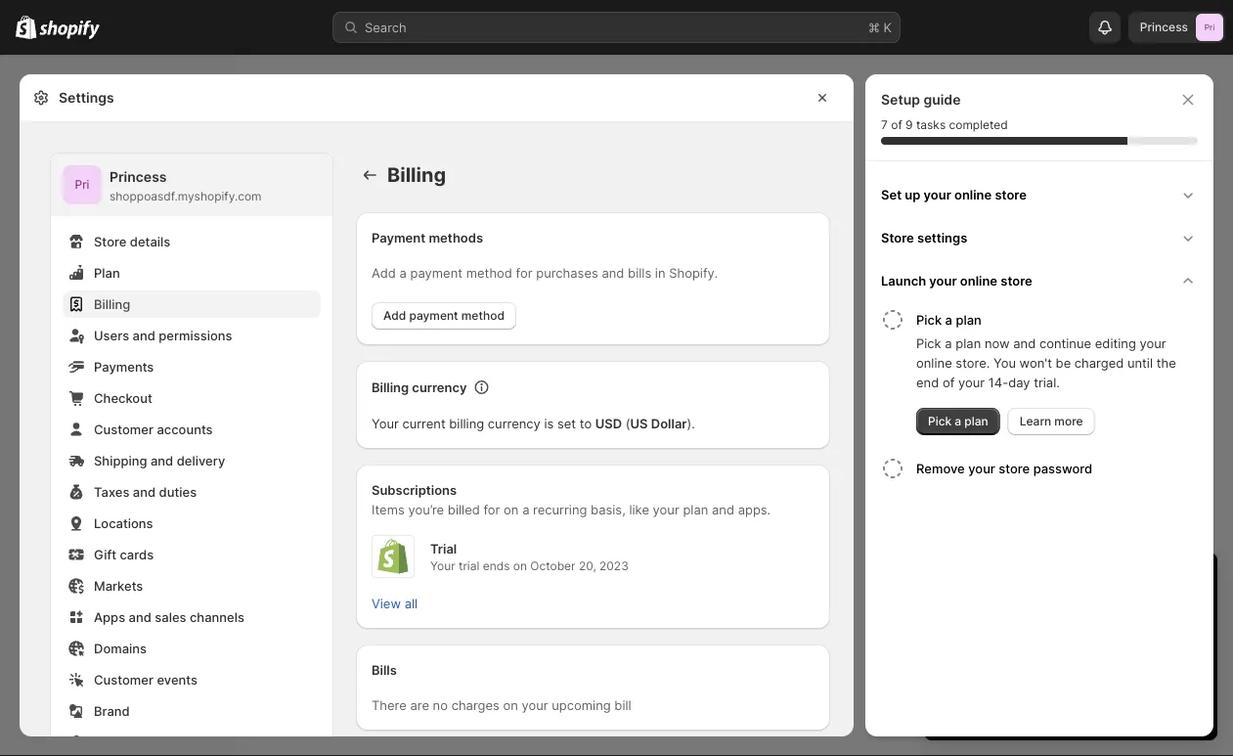 Task type: vqa. For each thing, say whether or not it's contained in the screenshot.
Preferences link
no



Task type: describe. For each thing, give the bounding box(es) containing it.
customer accounts
[[94, 422, 213, 437]]

domains link
[[63, 635, 321, 662]]

apps and sales channels link
[[63, 604, 321, 631]]

mark remove your store password as done image
[[882, 457, 905, 480]]

your up until
[[1140, 336, 1167, 351]]

0 vertical spatial billing
[[388, 163, 446, 187]]

markets link
[[63, 572, 321, 600]]

billing link
[[63, 291, 321, 318]]

princess for princess
[[1141, 20, 1189, 34]]

9
[[906, 118, 914, 132]]

1 vertical spatial currency
[[488, 416, 541, 431]]

there are no charges on your upcoming bill
[[372, 698, 632, 713]]

store details
[[94, 234, 170, 249]]

taxes and duties
[[94, 484, 197, 500]]

locations link
[[63, 510, 321, 537]]

store for store settings
[[882, 230, 915, 245]]

pick for the pick a plan button
[[917, 312, 943, 327]]

learn
[[1020, 414, 1052, 429]]

continue
[[1040, 336, 1092, 351]]

pick a plan now and continue editing your online store. you won't be charged until the end of your 14-day trial.
[[917, 336, 1177, 390]]

apps.
[[738, 502, 771, 517]]

your inside subscriptions items you're billed for on a recurring basis, like your plan and apps.
[[653, 502, 680, 517]]

20,
[[579, 559, 597, 573]]

for for method
[[516, 265, 533, 280]]

gift cards link
[[63, 541, 321, 569]]

princess image inside shop settings menu element
[[63, 165, 102, 205]]

payment
[[372, 230, 426, 245]]

your current billing currency is set to usd ( us dollar ).
[[372, 416, 696, 431]]

view
[[372, 596, 401, 611]]

and right the taxes
[[133, 484, 156, 500]]

up
[[905, 187, 921, 202]]

dollar
[[652, 416, 687, 431]]

password
[[1034, 461, 1093, 476]]

markets
[[94, 578, 143, 594]]

pri button
[[63, 165, 102, 205]]

usd
[[596, 416, 623, 431]]

view all
[[372, 596, 418, 611]]

remove your store password button
[[917, 451, 1207, 486]]

payment methods
[[372, 230, 483, 245]]

trial
[[431, 541, 457, 556]]

launch your online store
[[882, 273, 1033, 288]]

shoppoasdf.myshopify.com
[[110, 189, 262, 204]]

set
[[882, 187, 902, 202]]

delivery
[[177, 453, 225, 468]]

view all link
[[360, 590, 430, 617]]

plan for pick a plan element
[[956, 336, 982, 351]]

all
[[405, 596, 418, 611]]

7 of 9 tasks completed
[[882, 118, 1009, 132]]

store for store details
[[94, 234, 127, 249]]

add for add a payment method for purchases and bills in shopify.
[[372, 265, 396, 280]]

1 horizontal spatial shopify image
[[39, 20, 100, 40]]

add payment method
[[384, 309, 505, 323]]

0 horizontal spatial currency
[[412, 380, 467, 395]]

apps and sales channels
[[94, 610, 245, 625]]

methods
[[429, 230, 483, 245]]

plan for pick a plan link
[[965, 414, 989, 429]]

a inside subscriptions items you're billed for on a recurring basis, like your plan and apps.
[[523, 502, 530, 517]]

pick a plan link
[[917, 408, 1001, 435]]

shipping
[[94, 453, 147, 468]]

gift cards
[[94, 547, 154, 562]]

pick a plan element
[[878, 334, 1207, 435]]

customer events link
[[63, 666, 321, 694]]

trial.
[[1035, 375, 1061, 390]]

2023
[[600, 559, 629, 573]]

taxes
[[94, 484, 130, 500]]

settings
[[918, 230, 968, 245]]

pick a plan for the pick a plan button
[[917, 312, 982, 327]]

gift
[[94, 547, 116, 562]]

apps
[[94, 610, 125, 625]]

setup guide dialog
[[866, 74, 1214, 737]]

bills
[[628, 265, 652, 280]]

now
[[985, 336, 1010, 351]]

k
[[884, 20, 892, 35]]

14-
[[989, 375, 1009, 390]]

store.
[[956, 355, 991, 370]]

0 vertical spatial payment
[[411, 265, 463, 280]]

search
[[365, 20, 407, 35]]

brand
[[94, 704, 130, 719]]

on for october
[[514, 559, 527, 573]]

0 vertical spatial online
[[955, 187, 993, 202]]

your down store.
[[959, 375, 986, 390]]

a for the pick a plan button
[[946, 312, 953, 327]]

taxes and duties link
[[63, 479, 321, 506]]

learn more
[[1020, 414, 1084, 429]]

and right apps
[[129, 610, 152, 625]]

and inside pick a plan now and continue editing your online store. you won't be charged until the end of your 14-day trial.
[[1014, 336, 1037, 351]]

you
[[994, 355, 1017, 370]]

and inside subscriptions items you're billed for on a recurring basis, like your plan and apps.
[[712, 502, 735, 517]]

trial
[[459, 559, 480, 573]]

store inside button
[[999, 461, 1031, 476]]

and left bills
[[602, 265, 625, 280]]

your inside button
[[969, 461, 996, 476]]

more
[[1055, 414, 1084, 429]]

in
[[655, 265, 666, 280]]

you're
[[408, 502, 444, 517]]

payments
[[94, 359, 154, 374]]

tasks
[[917, 118, 946, 132]]

method inside button
[[462, 309, 505, 323]]

trial your trial ends on october 20, 2023
[[431, 541, 629, 573]]

bills
[[372, 662, 397, 678]]

pick for pick a plan element
[[917, 336, 942, 351]]

ends
[[483, 559, 510, 573]]

a for pick a plan link
[[955, 414, 962, 429]]

princess for princess shoppoasdf.myshopify.com
[[110, 169, 167, 185]]

settings
[[59, 90, 114, 106]]

the
[[1157, 355, 1177, 370]]

your right launch
[[930, 273, 958, 288]]

set up your online store
[[882, 187, 1027, 202]]

locations
[[94, 516, 153, 531]]

and down customer accounts
[[151, 453, 173, 468]]

pick for pick a plan link
[[929, 414, 952, 429]]

notifications
[[94, 735, 171, 750]]

details
[[130, 234, 170, 249]]

checkout
[[94, 390, 152, 406]]

accounts
[[157, 422, 213, 437]]

billing inside shop settings menu element
[[94, 297, 130, 312]]



Task type: locate. For each thing, give the bounding box(es) containing it.
on right billed
[[504, 502, 519, 517]]

a left recurring
[[523, 502, 530, 517]]

online up end
[[917, 355, 953, 370]]

on inside the trial your trial ends on october 20, 2023
[[514, 559, 527, 573]]

sales
[[155, 610, 186, 625]]

pick down end
[[929, 414, 952, 429]]

a inside pick a plan now and continue editing your online store. you won't be charged until the end of your 14-day trial.
[[946, 336, 953, 351]]

store up plan
[[94, 234, 127, 249]]

plan up remove your store password
[[965, 414, 989, 429]]

a left now
[[946, 336, 953, 351]]

store settings button
[[874, 216, 1207, 259]]

and left apps.
[[712, 502, 735, 517]]

us
[[631, 416, 648, 431]]

plan for the pick a plan button
[[957, 312, 982, 327]]

permissions
[[159, 328, 232, 343]]

mark pick a plan as done image
[[882, 308, 905, 332]]

customer down the checkout
[[94, 422, 154, 437]]

1 vertical spatial online
[[961, 273, 998, 288]]

on
[[504, 502, 519, 517], [514, 559, 527, 573], [503, 698, 518, 713]]

launch your online store button
[[874, 259, 1207, 302]]

remove
[[917, 461, 966, 476]]

on inside subscriptions items you're billed for on a recurring basis, like your plan and apps.
[[504, 502, 519, 517]]

a down payment
[[400, 265, 407, 280]]

plan inside subscriptions items you're billed for on a recurring basis, like your plan and apps.
[[683, 502, 709, 517]]

2 customer from the top
[[94, 672, 154, 687]]

pick inside pick a plan link
[[929, 414, 952, 429]]

of right end
[[943, 375, 955, 390]]

add payment method button
[[372, 302, 517, 330]]

of
[[892, 118, 903, 132], [943, 375, 955, 390]]

1 horizontal spatial for
[[516, 265, 533, 280]]

billing currency
[[372, 380, 467, 395]]

for right billed
[[484, 502, 501, 517]]

customer
[[94, 422, 154, 437], [94, 672, 154, 687]]

plan inside button
[[957, 312, 982, 327]]

1 vertical spatial princess image
[[63, 165, 102, 205]]

bill
[[615, 698, 632, 713]]

princess inside princess shoppoasdf.myshopify.com
[[110, 169, 167, 185]]

completed
[[950, 118, 1009, 132]]

plan down launch your online store
[[957, 312, 982, 327]]

1 vertical spatial payment
[[410, 309, 459, 323]]

0 vertical spatial princess
[[1141, 20, 1189, 34]]

store down store settings button
[[1001, 273, 1033, 288]]

billing
[[449, 416, 485, 431]]

items
[[372, 502, 405, 517]]

customer for customer events
[[94, 672, 154, 687]]

add inside 'add payment method' button
[[384, 309, 406, 323]]

1 vertical spatial your
[[431, 559, 456, 573]]

add for add payment method
[[384, 309, 406, 323]]

⌘
[[869, 20, 881, 35]]

1 vertical spatial store
[[1001, 273, 1033, 288]]

customer inside 'link'
[[94, 672, 154, 687]]

0 horizontal spatial princess
[[110, 169, 167, 185]]

0 vertical spatial of
[[892, 118, 903, 132]]

store up launch
[[882, 230, 915, 245]]

0 vertical spatial currency
[[412, 380, 467, 395]]

no
[[433, 698, 448, 713]]

your right remove
[[969, 461, 996, 476]]

users and permissions link
[[63, 322, 321, 349]]

online up settings
[[955, 187, 993, 202]]

events
[[157, 672, 198, 687]]

for inside subscriptions items you're billed for on a recurring basis, like your plan and apps.
[[484, 502, 501, 517]]

shopify image
[[16, 15, 36, 39], [39, 20, 100, 40]]

charges
[[452, 698, 500, 713]]

upcoming
[[552, 698, 611, 713]]

0 vertical spatial pick a plan
[[917, 312, 982, 327]]

add a payment method for purchases and bills in shopify.
[[372, 265, 718, 280]]

0 vertical spatial on
[[504, 502, 519, 517]]

payment inside button
[[410, 309, 459, 323]]

billing up current
[[372, 380, 409, 395]]

1 vertical spatial billing
[[94, 297, 130, 312]]

day
[[1009, 375, 1031, 390]]

plan link
[[63, 259, 321, 287]]

1 vertical spatial method
[[462, 309, 505, 323]]

your inside the trial your trial ends on october 20, 2023
[[431, 559, 456, 573]]

shipping and delivery link
[[63, 447, 321, 475]]

2 vertical spatial store
[[999, 461, 1031, 476]]

your left upcoming
[[522, 698, 549, 713]]

store up store settings button
[[996, 187, 1027, 202]]

1 vertical spatial customer
[[94, 672, 154, 687]]

on right charges on the left bottom of the page
[[503, 698, 518, 713]]

1 horizontal spatial currency
[[488, 416, 541, 431]]

set up your online store button
[[874, 173, 1207, 216]]

for left purchases
[[516, 265, 533, 280]]

and up won't
[[1014, 336, 1037, 351]]

until
[[1128, 355, 1154, 370]]

current
[[403, 416, 446, 431]]

users
[[94, 328, 129, 343]]

add up billing currency on the left bottom of page
[[384, 309, 406, 323]]

currency up current
[[412, 380, 467, 395]]

pick a plan down end
[[929, 414, 989, 429]]

brand link
[[63, 698, 321, 725]]

cards
[[120, 547, 154, 562]]

and
[[602, 265, 625, 280], [133, 328, 155, 343], [1014, 336, 1037, 351], [151, 453, 173, 468], [133, 484, 156, 500], [712, 502, 735, 517], [129, 610, 152, 625]]

1 horizontal spatial store
[[882, 230, 915, 245]]

2 vertical spatial pick
[[929, 414, 952, 429]]

shop settings menu element
[[51, 154, 333, 756]]

purchases
[[536, 265, 599, 280]]

won't
[[1020, 355, 1053, 370]]

(
[[626, 416, 631, 431]]

0 horizontal spatial princess image
[[63, 165, 102, 205]]

1 vertical spatial pick
[[917, 336, 942, 351]]

pick a plan button
[[917, 302, 1207, 334]]

0 vertical spatial for
[[516, 265, 533, 280]]

a up remove
[[955, 414, 962, 429]]

2 vertical spatial billing
[[372, 380, 409, 395]]

be
[[1056, 355, 1072, 370]]

customer for customer accounts
[[94, 422, 154, 437]]

billing up payment methods on the left top
[[388, 163, 446, 187]]

a inside button
[[946, 312, 953, 327]]

pick a plan
[[917, 312, 982, 327], [929, 414, 989, 429]]

your
[[372, 416, 399, 431], [431, 559, 456, 573]]

duties
[[159, 484, 197, 500]]

online down settings
[[961, 273, 998, 288]]

1 horizontal spatial princess image
[[1197, 14, 1224, 41]]

pick a plan for pick a plan link
[[929, 414, 989, 429]]

store left "password"
[[999, 461, 1031, 476]]

payment up billing currency on the left bottom of page
[[410, 309, 459, 323]]

method down add a payment method for purchases and bills in shopify. in the top of the page
[[462, 309, 505, 323]]

0 horizontal spatial shopify image
[[16, 15, 36, 39]]

0 vertical spatial pick
[[917, 312, 943, 327]]

subscriptions
[[372, 482, 457, 498]]

2 vertical spatial on
[[503, 698, 518, 713]]

0 vertical spatial your
[[372, 416, 399, 431]]

store inside shop settings menu element
[[94, 234, 127, 249]]

store
[[996, 187, 1027, 202], [1001, 273, 1033, 288], [999, 461, 1031, 476]]

1 horizontal spatial of
[[943, 375, 955, 390]]

pick inside pick a plan now and continue editing your online store. you won't be charged until the end of your 14-day trial.
[[917, 336, 942, 351]]

your right up
[[924, 187, 952, 202]]

1 horizontal spatial princess
[[1141, 20, 1189, 34]]

like
[[630, 502, 650, 517]]

notifications link
[[63, 729, 321, 756]]

domains
[[94, 641, 147, 656]]

plan inside pick a plan now and continue editing your online store. you won't be charged until the end of your 14-day trial.
[[956, 336, 982, 351]]

settings dialog
[[20, 74, 854, 756]]

1 customer from the top
[[94, 422, 154, 437]]

store details link
[[63, 228, 321, 255]]

pick a plan inside button
[[917, 312, 982, 327]]

1 day left in your trial element
[[925, 604, 1218, 741]]

setup
[[882, 91, 921, 108]]

basis,
[[591, 502, 626, 517]]

method
[[466, 265, 513, 280], [462, 309, 505, 323]]

channels
[[190, 610, 245, 625]]

of inside pick a plan now and continue editing your online store. you won't be charged until the end of your 14-day trial.
[[943, 375, 955, 390]]

0 vertical spatial customer
[[94, 422, 154, 437]]

shopify logo image
[[376, 539, 411, 574]]

on right ends
[[514, 559, 527, 573]]

your down trial
[[431, 559, 456, 573]]

billed
[[448, 502, 480, 517]]

0 horizontal spatial store
[[94, 234, 127, 249]]

0 vertical spatial add
[[372, 265, 396, 280]]

payment down payment methods on the left top
[[411, 265, 463, 280]]

end
[[917, 375, 940, 390]]

0 horizontal spatial for
[[484, 502, 501, 517]]

is
[[545, 416, 554, 431]]

guide
[[924, 91, 961, 108]]

princess
[[1141, 20, 1189, 34], [110, 169, 167, 185]]

pick a plan down launch your online store
[[917, 312, 982, 327]]

plan
[[957, 312, 982, 327], [956, 336, 982, 351], [965, 414, 989, 429], [683, 502, 709, 517]]

a for pick a plan element
[[946, 336, 953, 351]]

0 vertical spatial princess image
[[1197, 14, 1224, 41]]

2 vertical spatial online
[[917, 355, 953, 370]]

princess image
[[1197, 14, 1224, 41], [63, 165, 102, 205]]

1 vertical spatial add
[[384, 309, 406, 323]]

method down methods
[[466, 265, 513, 280]]

1 vertical spatial on
[[514, 559, 527, 573]]

pick right the mark pick a plan as done image
[[917, 312, 943, 327]]

your left current
[[372, 416, 399, 431]]

remove your store password
[[917, 461, 1093, 476]]

0 horizontal spatial your
[[372, 416, 399, 431]]

for for billed
[[484, 502, 501, 517]]

currency left the "is"
[[488, 416, 541, 431]]

pick up end
[[917, 336, 942, 351]]

billing up users
[[94, 297, 130, 312]]

of right 7
[[892, 118, 903, 132]]

1 horizontal spatial your
[[431, 559, 456, 573]]

store
[[882, 230, 915, 245], [94, 234, 127, 249]]

0 vertical spatial method
[[466, 265, 513, 280]]

1 vertical spatial of
[[943, 375, 955, 390]]

and right users
[[133, 328, 155, 343]]

are
[[410, 698, 430, 713]]

shopify.
[[670, 265, 718, 280]]

a down launch your online store
[[946, 312, 953, 327]]

plan up store.
[[956, 336, 982, 351]]

1 vertical spatial pick a plan
[[929, 414, 989, 429]]

store inside button
[[882, 230, 915, 245]]

charged
[[1075, 355, 1125, 370]]

pick inside the pick a plan button
[[917, 312, 943, 327]]

1 vertical spatial princess
[[110, 169, 167, 185]]

learn more link
[[1009, 408, 1096, 435]]

0 horizontal spatial of
[[892, 118, 903, 132]]

).
[[687, 416, 696, 431]]

plan right like
[[683, 502, 709, 517]]

online inside pick a plan now and continue editing your online store. you won't be charged until the end of your 14-day trial.
[[917, 355, 953, 370]]

add down payment
[[372, 265, 396, 280]]

store settings
[[882, 230, 968, 245]]

a
[[400, 265, 407, 280], [946, 312, 953, 327], [946, 336, 953, 351], [955, 414, 962, 429], [523, 502, 530, 517]]

0 vertical spatial store
[[996, 187, 1027, 202]]

add
[[372, 265, 396, 280], [384, 309, 406, 323]]

your
[[924, 187, 952, 202], [930, 273, 958, 288], [1140, 336, 1167, 351], [959, 375, 986, 390], [969, 461, 996, 476], [653, 502, 680, 517], [522, 698, 549, 713]]

1 vertical spatial for
[[484, 502, 501, 517]]

customer down domains
[[94, 672, 154, 687]]

customer events
[[94, 672, 198, 687]]

on for your
[[503, 698, 518, 713]]

your right like
[[653, 502, 680, 517]]



